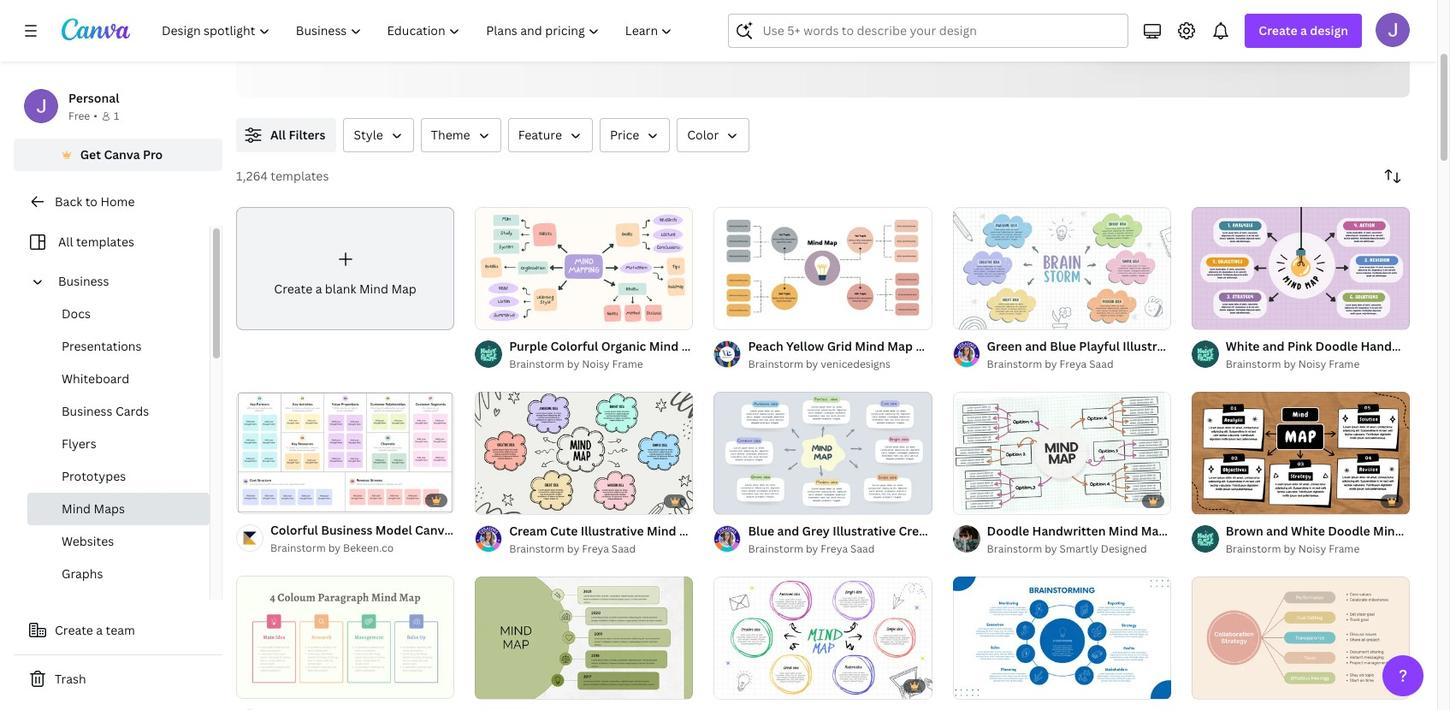 Task type: locate. For each thing, give the bounding box(es) containing it.
by inside the brown and white doodle mind map bra brainstorm by noisy frame
[[1284, 541, 1296, 556]]

noisy down brown and white doodle mind map bra link
[[1299, 541, 1326, 556]]

a inside button
[[96, 622, 103, 638]]

doodle inside the brown and white doodle mind map bra brainstorm by noisy frame
[[1328, 523, 1370, 539]]

0 vertical spatial business
[[58, 273, 109, 289]]

designed
[[1101, 541, 1147, 556]]

None search field
[[728, 14, 1129, 48]]

colorful business model canvas strategic planning brainstorm image
[[236, 391, 454, 514]]

all down back
[[58, 234, 73, 250]]

0 horizontal spatial 1
[[114, 109, 119, 123]]

create
[[1259, 22, 1298, 39], [274, 280, 312, 297], [55, 622, 93, 638]]

presentations
[[62, 338, 142, 354]]

brainstorm by bekeen.co link
[[270, 540, 454, 557]]

1 vertical spatial colorful
[[270, 522, 318, 539]]

all filters
[[270, 127, 325, 143]]

business inside colorful business model canvas strategic planning brainstorm brainstorm by bekeen.co
[[321, 522, 373, 539]]

bekeen.co
[[343, 541, 394, 556]]

business up docs
[[58, 273, 109, 289]]

blue left grey
[[748, 523, 774, 539]]

0 vertical spatial all
[[270, 127, 286, 143]]

brainstorm by noisy frame link for white
[[1226, 541, 1410, 558]]

brainstorm by noisy frame link down the organic
[[509, 356, 693, 373]]

business up brainstorm by bekeen.co link
[[321, 522, 373, 539]]

peach yellow grid mind map brainstorm brainstorm by venicedesigns
[[748, 338, 981, 371]]

trash
[[55, 671, 86, 687]]

map inside blue and grey illustrative creative mind map brainstorm by freya saad
[[983, 523, 1009, 539]]

a for design
[[1300, 22, 1307, 39]]

0 vertical spatial create
[[1259, 22, 1298, 39]]

frame down white and pink doodle handwritten mi link
[[1329, 357, 1360, 371]]

and for green
[[1025, 338, 1047, 354]]

1 horizontal spatial freya
[[821, 541, 848, 556]]

brainstorm by noisy frame link for pink
[[1226, 356, 1410, 373]]

purple
[[509, 338, 548, 354]]

white inside the brown and white doodle mind map bra brainstorm by noisy frame
[[1291, 523, 1325, 539]]

peach yellow grid mind map brainstorm link
[[748, 337, 981, 356]]

noisy down the organic
[[582, 357, 610, 371]]

1 right •
[[114, 109, 119, 123]]

venicedesigns
[[821, 357, 891, 371]]

1 horizontal spatial templates
[[271, 168, 329, 184]]

green and blue playful illustrative mind map link
[[987, 337, 1247, 356]]

noisy inside white and pink doodle handwritten mi brainstorm by noisy frame
[[1299, 357, 1326, 371]]

templates down all filters
[[271, 168, 329, 184]]

brainstorm by freya saad link for illustrative
[[509, 541, 693, 558]]

2 horizontal spatial create
[[1259, 22, 1298, 39]]

prototypes link
[[27, 460, 210, 493]]

theme button
[[421, 118, 501, 152]]

brainstorm by freya saad link down playful
[[987, 356, 1171, 373]]

and inside the brown and white doodle mind map bra brainstorm by noisy frame
[[1266, 523, 1288, 539]]

price button
[[600, 118, 670, 152]]

freya inside green and blue playful illustrative mind map brainstorm by freya saad
[[1060, 357, 1087, 371]]

graphs
[[62, 566, 103, 582]]

blue inside green and blue playful illustrative mind map brainstorm by freya saad
[[1050, 338, 1076, 354]]

business
[[58, 273, 109, 289], [62, 403, 113, 419], [321, 522, 373, 539]]

by inside cream cute illustrative mind map brainstorm brainstorm by freya saad
[[567, 541, 579, 556]]

1 of 2
[[965, 493, 989, 506]]

canva
[[104, 146, 140, 163]]

brainstorm by freya saad link
[[987, 356, 1171, 373], [509, 541, 693, 558], [748, 541, 932, 558]]

1 vertical spatial a
[[315, 280, 322, 297]]

saad for blue
[[850, 541, 875, 556]]

1 horizontal spatial all
[[270, 127, 286, 143]]

mind inside doodle handwritten mind map brainstorm brainstorm by smartly designed
[[1109, 523, 1138, 539]]

noisy inside purple colorful organic mind map brainstorm brainstorm by noisy frame
[[582, 357, 610, 371]]

feature button
[[508, 118, 593, 152]]

blue inside blue and grey illustrative creative mind map brainstorm by freya saad
[[748, 523, 774, 539]]

brown and white doodle mind map bra link
[[1226, 522, 1450, 541]]

0 vertical spatial handwritten
[[1361, 338, 1434, 354]]

trash link
[[14, 662, 222, 696]]

illustrative right cute
[[581, 523, 644, 539]]

0 horizontal spatial handwritten
[[1032, 523, 1106, 539]]

freya
[[1060, 357, 1087, 371], [582, 541, 609, 556], [821, 541, 848, 556]]

1 vertical spatial create
[[274, 280, 312, 297]]

and inside blue and grey illustrative creative mind map brainstorm by freya saad
[[777, 523, 799, 539]]

get
[[80, 146, 101, 163]]

by inside purple colorful organic mind map brainstorm brainstorm by noisy frame
[[567, 357, 579, 371]]

0 horizontal spatial brainstorm by freya saad link
[[509, 541, 693, 558]]

by down yellow
[[806, 357, 818, 371]]

0 vertical spatial white
[[1226, 338, 1260, 354]]

playful
[[1079, 338, 1120, 354]]

saad inside blue and grey illustrative creative mind map brainstorm by freya saad
[[850, 541, 875, 556]]

by down cute
[[567, 541, 579, 556]]

all left "filters"
[[270, 127, 286, 143]]

peach yellow grid mind map brainstorm image
[[714, 207, 932, 330]]

map inside doodle handwritten mind map brainstorm brainstorm by smartly designed
[[1141, 523, 1167, 539]]

mind
[[359, 280, 388, 297], [649, 338, 679, 354], [855, 338, 885, 354], [1189, 338, 1218, 354], [62, 501, 91, 517], [647, 523, 676, 539], [951, 523, 980, 539], [1109, 523, 1138, 539], [1373, 523, 1403, 539]]

filters
[[289, 127, 325, 143]]

mind inside cream cute illustrative mind map brainstorm brainstorm by freya saad
[[647, 523, 676, 539]]

all inside all templates link
[[58, 234, 73, 250]]

a left blank
[[315, 280, 322, 297]]

templates inside all templates link
[[76, 234, 134, 250]]

blue and grey illustrative creative mind map brainstorm by freya saad
[[748, 523, 1009, 556]]

a left 'team' at the left of the page
[[96, 622, 103, 638]]

1,264
[[236, 168, 268, 184]]

home
[[100, 193, 135, 210]]

bra
[[1434, 523, 1450, 539]]

doodle inside doodle handwritten mind map brainstorm brainstorm by smartly designed
[[987, 523, 1029, 539]]

Sort by button
[[1376, 159, 1410, 193]]

2 horizontal spatial brainstorm by freya saad link
[[987, 356, 1171, 373]]

freya down cream cute illustrative mind map brainstorm 'link'
[[582, 541, 609, 556]]

team
[[106, 622, 135, 638]]

2 horizontal spatial a
[[1300, 22, 1307, 39]]

colorful
[[551, 338, 598, 354], [270, 522, 318, 539]]

2 horizontal spatial saad
[[1089, 357, 1114, 371]]

flyers
[[62, 435, 96, 452]]

create for create a blank mind map
[[274, 280, 312, 297]]

1 horizontal spatial illustrative
[[833, 523, 896, 539]]

blue left playful
[[1050, 338, 1076, 354]]

colorful inside purple colorful organic mind map brainstorm brainstorm by noisy frame
[[551, 338, 598, 354]]

and left grey
[[777, 523, 799, 539]]

docs
[[62, 305, 91, 322]]

saad
[[1089, 357, 1114, 371], [612, 541, 636, 556], [850, 541, 875, 556]]

frame inside white and pink doodle handwritten mi brainstorm by noisy frame
[[1329, 357, 1360, 371]]

creative
[[899, 523, 948, 539]]

by down grey
[[806, 541, 818, 556]]

1 vertical spatial templates
[[76, 234, 134, 250]]

all templates link
[[24, 226, 199, 258]]

by down green and blue playful illustrative mind map link
[[1045, 357, 1057, 371]]

map
[[391, 280, 417, 297], [682, 338, 707, 354], [887, 338, 913, 354], [1221, 338, 1247, 354], [679, 523, 705, 539], [983, 523, 1009, 539], [1141, 523, 1167, 539], [1406, 523, 1431, 539]]

1 horizontal spatial white
[[1291, 523, 1325, 539]]

map inside peach yellow grid mind map brainstorm brainstorm by venicedesigns
[[887, 338, 913, 354]]

blue and grey illustrative creative mind map image
[[714, 391, 932, 514]]

illustrative right grey
[[833, 523, 896, 539]]

freya down playful
[[1060, 357, 1087, 371]]

mi
[[1437, 338, 1450, 354]]

1 vertical spatial 1
[[965, 493, 970, 506]]

brainstorm by freya saad link down grey
[[748, 541, 932, 558]]

saad down blue and grey illustrative creative mind map link
[[850, 541, 875, 556]]

by down pink
[[1284, 357, 1296, 371]]

handwritten
[[1361, 338, 1434, 354], [1032, 523, 1106, 539]]

illustrative right playful
[[1123, 338, 1186, 354]]

1 left of
[[965, 493, 970, 506]]

a inside dropdown button
[[1300, 22, 1307, 39]]

frame inside purple colorful organic mind map brainstorm brainstorm by noisy frame
[[612, 357, 643, 371]]

create left blank
[[274, 280, 312, 297]]

by down brown and white doodle mind map bra link
[[1284, 541, 1296, 556]]

whiteboard link
[[27, 363, 210, 395]]

saad down cream cute illustrative mind map brainstorm 'link'
[[612, 541, 636, 556]]

frame down the organic
[[612, 357, 643, 371]]

doodle for white
[[1315, 338, 1358, 354]]

1 vertical spatial all
[[58, 234, 73, 250]]

0 horizontal spatial colorful
[[270, 522, 318, 539]]

0 horizontal spatial create
[[55, 622, 93, 638]]

and right the green
[[1025, 338, 1047, 354]]

business for business
[[58, 273, 109, 289]]

by inside doodle handwritten mind map brainstorm brainstorm by smartly designed
[[1045, 541, 1057, 556]]

noisy down pink
[[1299, 357, 1326, 371]]

create left 'team' at the left of the page
[[55, 622, 93, 638]]

0 horizontal spatial a
[[96, 622, 103, 638]]

doodle for brown
[[1328, 523, 1370, 539]]

2 vertical spatial business
[[321, 522, 373, 539]]

green and blue playful illustrative mind map image
[[953, 207, 1171, 330]]

0 vertical spatial templates
[[271, 168, 329, 184]]

business up flyers on the bottom of the page
[[62, 403, 113, 419]]

templates for 1,264 templates
[[271, 168, 329, 184]]

a inside "link"
[[315, 280, 322, 297]]

brown and white doodle mind map brainstorm image
[[1192, 391, 1410, 514]]

doodle
[[1315, 338, 1358, 354], [987, 523, 1029, 539], [1328, 523, 1370, 539]]

1
[[114, 109, 119, 123], [965, 493, 970, 506]]

•
[[93, 109, 97, 123]]

by inside white and pink doodle handwritten mi brainstorm by noisy frame
[[1284, 357, 1296, 371]]

templates
[[271, 168, 329, 184], [76, 234, 134, 250]]

blue and grey illustrative creative mind map link
[[748, 522, 1009, 541]]

a
[[1300, 22, 1307, 39], [315, 280, 322, 297], [96, 622, 103, 638]]

by inside colorful business model canvas strategic planning brainstorm brainstorm by bekeen.co
[[328, 541, 341, 556]]

and
[[1025, 338, 1047, 354], [1263, 338, 1285, 354], [777, 523, 799, 539], [1266, 523, 1288, 539]]

create inside dropdown button
[[1259, 22, 1298, 39]]

1 horizontal spatial colorful
[[551, 338, 598, 354]]

1 for 1 of 2
[[965, 493, 970, 506]]

0 vertical spatial colorful
[[551, 338, 598, 354]]

2 mind maps templates image from the left
[[1095, 0, 1356, 34]]

1 vertical spatial blue
[[748, 523, 774, 539]]

brainstorm by freya saad link for blue
[[987, 356, 1171, 373]]

colorful brushstrokes mind map brainstorm image
[[714, 576, 932, 699]]

colorful up brainstorm by bekeen.co link
[[270, 522, 318, 539]]

0 horizontal spatial all
[[58, 234, 73, 250]]

saad inside green and blue playful illustrative mind map brainstorm by freya saad
[[1089, 357, 1114, 371]]

white right brown
[[1291, 523, 1325, 539]]

mind maps templates image
[[1045, 0, 1410, 98], [1095, 0, 1356, 34]]

presentations link
[[27, 330, 210, 363]]

brainstorm by noisy frame link down pink
[[1226, 356, 1410, 373]]

grid
[[827, 338, 852, 354]]

doodle inside white and pink doodle handwritten mi brainstorm by noisy frame
[[1315, 338, 1358, 354]]

create inside button
[[55, 622, 93, 638]]

all inside all filters button
[[270, 127, 286, 143]]

saad down playful
[[1089, 357, 1114, 371]]

illustrative inside cream cute illustrative mind map brainstorm brainstorm by freya saad
[[581, 523, 644, 539]]

1 vertical spatial white
[[1291, 523, 1325, 539]]

back to home link
[[14, 185, 222, 219]]

2 vertical spatial create
[[55, 622, 93, 638]]

colorful right purple
[[551, 338, 598, 354]]

freya inside blue and grey illustrative creative mind map brainstorm by freya saad
[[821, 541, 848, 556]]

handwritten up smartly
[[1032, 523, 1106, 539]]

brainstorm by smartly designed link
[[987, 541, 1171, 558]]

1 horizontal spatial create
[[274, 280, 312, 297]]

mind inside green and blue playful illustrative mind map brainstorm by freya saad
[[1189, 338, 1218, 354]]

2 horizontal spatial freya
[[1060, 357, 1087, 371]]

1 vertical spatial business
[[62, 403, 113, 419]]

1 vertical spatial handwritten
[[1032, 523, 1106, 539]]

business cards link
[[27, 395, 210, 428]]

purple colorful organic mind map brainstorm image
[[475, 207, 693, 330]]

white left pink
[[1226, 338, 1260, 354]]

by left smartly
[[1045, 541, 1057, 556]]

mind inside peach yellow grid mind map brainstorm brainstorm by venicedesigns
[[855, 338, 885, 354]]

0 horizontal spatial blue
[[748, 523, 774, 539]]

noisy for pink
[[1299, 357, 1326, 371]]

white
[[1226, 338, 1260, 354], [1291, 523, 1325, 539]]

create inside "link"
[[274, 280, 312, 297]]

0 vertical spatial 1
[[114, 109, 119, 123]]

1 horizontal spatial a
[[315, 280, 322, 297]]

frame down brown and white doodle mind map bra link
[[1329, 541, 1360, 556]]

1 horizontal spatial handwritten
[[1361, 338, 1434, 354]]

and inside green and blue playful illustrative mind map brainstorm by freya saad
[[1025, 338, 1047, 354]]

1 horizontal spatial blue
[[1050, 338, 1076, 354]]

all templates
[[58, 234, 134, 250]]

0 horizontal spatial saad
[[612, 541, 636, 556]]

illustrative inside blue and grey illustrative creative mind map brainstorm by freya saad
[[833, 523, 896, 539]]

0 horizontal spatial illustrative
[[581, 523, 644, 539]]

0 horizontal spatial white
[[1226, 338, 1260, 354]]

map inside purple colorful organic mind map brainstorm brainstorm by noisy frame
[[682, 338, 707, 354]]

all filters button
[[236, 118, 337, 152]]

brainstorm by noisy frame link down brown
[[1226, 541, 1410, 558]]

handwritten left mi
[[1361, 338, 1434, 354]]

brainstorm by freya saad link for grey
[[748, 541, 932, 558]]

and left pink
[[1263, 338, 1285, 354]]

1 mind maps templates image from the left
[[1045, 0, 1410, 98]]

doodle handwritten mind map brainstorm link
[[987, 522, 1235, 541]]

map inside cream cute illustrative mind map brainstorm brainstorm by freya saad
[[679, 523, 705, 539]]

frame for mind
[[612, 357, 643, 371]]

0 horizontal spatial freya
[[582, 541, 609, 556]]

a left design
[[1300, 22, 1307, 39]]

1 horizontal spatial saad
[[850, 541, 875, 556]]

mind inside purple colorful organic mind map brainstorm brainstorm by noisy frame
[[649, 338, 679, 354]]

by down purple colorful organic mind map brainstorm "link"
[[567, 357, 579, 371]]

whiteboard
[[62, 370, 129, 387]]

0 horizontal spatial templates
[[76, 234, 134, 250]]

0 vertical spatial a
[[1300, 22, 1307, 39]]

brainstorm by noisy frame link for organic
[[509, 356, 693, 373]]

1 horizontal spatial brainstorm by freya saad link
[[748, 541, 932, 558]]

0 vertical spatial blue
[[1050, 338, 1076, 354]]

by left bekeen.co at the left of the page
[[328, 541, 341, 556]]

design
[[1310, 22, 1348, 39]]

and inside white and pink doodle handwritten mi brainstorm by noisy frame
[[1263, 338, 1285, 354]]

templates down back to home
[[76, 234, 134, 250]]

brainstorm by freya saad link down cute
[[509, 541, 693, 558]]

freya down grey
[[821, 541, 848, 556]]

green
[[987, 338, 1022, 354]]

create left design
[[1259, 22, 1298, 39]]

frame
[[612, 357, 643, 371], [1329, 357, 1360, 371], [1329, 541, 1360, 556]]

websites link
[[27, 525, 210, 558]]

2 horizontal spatial illustrative
[[1123, 338, 1186, 354]]

flyers link
[[27, 428, 210, 460]]

back to home
[[55, 193, 135, 210]]

1 horizontal spatial 1
[[965, 493, 970, 506]]

brainstorm by venicedesigns link
[[748, 356, 932, 373]]

business link
[[51, 265, 199, 298]]

mind inside "link"
[[359, 280, 388, 297]]

and right brown
[[1266, 523, 1288, 539]]

a for team
[[96, 622, 103, 638]]

2 vertical spatial a
[[96, 622, 103, 638]]



Task type: describe. For each thing, give the bounding box(es) containing it.
free
[[68, 109, 90, 123]]

grey
[[802, 523, 830, 539]]

green modern mind map brainstorm image
[[475, 576, 693, 699]]

freya for blue
[[821, 541, 848, 556]]

color
[[687, 127, 719, 143]]

a for blank
[[315, 280, 322, 297]]

1 of 2 link
[[953, 391, 1171, 514]]

cream
[[509, 523, 547, 539]]

white and pink doodle handwritten mi brainstorm by noisy frame
[[1226, 338, 1450, 371]]

saad for green
[[1089, 357, 1114, 371]]

by inside green and blue playful illustrative mind map brainstorm by freya saad
[[1045, 357, 1057, 371]]

color button
[[677, 118, 750, 152]]

noisy for organic
[[582, 357, 610, 371]]

and for brown
[[1266, 523, 1288, 539]]

and for white
[[1263, 338, 1285, 354]]

business for business cards
[[62, 403, 113, 419]]

all for all filters
[[270, 127, 286, 143]]

green and blue playful illustrative mind map brainstorm by freya saad
[[987, 338, 1247, 371]]

create for create a design
[[1259, 22, 1298, 39]]

colorful inside colorful business model canvas strategic planning brainstorm brainstorm by bekeen.co
[[270, 522, 318, 539]]

docs link
[[27, 298, 210, 330]]

cards
[[115, 403, 149, 419]]

brainstorm inside blue and grey illustrative creative mind map brainstorm by freya saad
[[748, 541, 803, 556]]

purple colorful organic mind map brainstorm link
[[509, 337, 775, 356]]

back
[[55, 193, 82, 210]]

jacob simon image
[[1376, 13, 1410, 47]]

planning
[[515, 522, 566, 539]]

price
[[610, 127, 639, 143]]

map inside "link"
[[391, 280, 417, 297]]

and for blue
[[777, 523, 799, 539]]

graphs link
[[27, 558, 210, 590]]

of
[[972, 493, 981, 506]]

by inside peach yellow grid mind map brainstorm brainstorm by venicedesigns
[[806, 357, 818, 371]]

doodle handwritten mind map brainstorm brainstorm by smartly designed
[[987, 523, 1235, 556]]

cute
[[550, 523, 578, 539]]

cream cute illustrative mind map brainstorm link
[[509, 522, 773, 541]]

by inside blue and grey illustrative creative mind map brainstorm by freya saad
[[806, 541, 818, 556]]

purple colorful organic mind map brainstorm brainstorm by noisy frame
[[509, 338, 775, 371]]

frame inside the brown and white doodle mind map bra brainstorm by noisy frame
[[1329, 541, 1360, 556]]

free •
[[68, 109, 97, 123]]

white inside white and pink doodle handwritten mi brainstorm by noisy frame
[[1226, 338, 1260, 354]]

templates for all templates
[[76, 234, 134, 250]]

1 for 1
[[114, 109, 119, 123]]

all for all templates
[[58, 234, 73, 250]]

create a team
[[55, 622, 135, 638]]

white and pink doodle handwritten mi link
[[1226, 337, 1450, 356]]

create a design button
[[1245, 14, 1362, 48]]

organic
[[601, 338, 646, 354]]

personal
[[68, 90, 119, 106]]

cream cute illustrative mind map brainstorm image
[[475, 391, 693, 514]]

cream cute illustrative mind map brainstorm brainstorm by freya saad
[[509, 523, 773, 556]]

mind inside blue and grey illustrative creative mind map brainstorm by freya saad
[[951, 523, 980, 539]]

brainstorm inside green and blue playful illustrative mind map brainstorm by freya saad
[[987, 357, 1042, 371]]

brainstorm inside white and pink doodle handwritten mi brainstorm by noisy frame
[[1226, 357, 1281, 371]]

to
[[85, 193, 97, 210]]

handwritten inside doodle handwritten mind map brainstorm brainstorm by smartly designed
[[1032, 523, 1106, 539]]

get canva pro
[[80, 146, 163, 163]]

freya inside cream cute illustrative mind map brainstorm brainstorm by freya saad
[[582, 541, 609, 556]]

prototypes
[[62, 468, 126, 484]]

model
[[375, 522, 412, 539]]

websites
[[62, 533, 114, 549]]

blank
[[325, 280, 356, 297]]

brainstorm inside the brown and white doodle mind map bra brainstorm by noisy frame
[[1226, 541, 1281, 556]]

create a blank mind map
[[274, 280, 417, 297]]

modern colorful collaboration strategy diagram brainstorm image
[[1192, 576, 1410, 699]]

saad inside cream cute illustrative mind map brainstorm brainstorm by freya saad
[[612, 541, 636, 556]]

pro
[[143, 146, 163, 163]]

peach
[[748, 338, 783, 354]]

yellow
[[786, 338, 824, 354]]

frame for doodle
[[1329, 357, 1360, 371]]

illustrative inside green and blue playful illustrative mind map brainstorm by freya saad
[[1123, 338, 1186, 354]]

blue simple professional business brainstorm image
[[953, 576, 1171, 699]]

mind maps
[[62, 501, 125, 517]]

business cards
[[62, 403, 149, 419]]

map inside green and blue playful illustrative mind map brainstorm by freya saad
[[1221, 338, 1247, 354]]

freya for green
[[1060, 357, 1087, 371]]

theme
[[431, 127, 470, 143]]

handwritten inside white and pink doodle handwritten mi brainstorm by noisy frame
[[1361, 338, 1434, 354]]

canvas
[[415, 522, 457, 539]]

create a blank mind map link
[[236, 207, 454, 330]]

colorful simple 4 paragraph mind map brainstorms image
[[236, 576, 454, 699]]

Search search field
[[763, 15, 1118, 47]]

create a team button
[[14, 613, 222, 648]]

mind inside the brown and white doodle mind map bra brainstorm by noisy frame
[[1373, 523, 1403, 539]]

strategic
[[460, 522, 512, 539]]

2
[[984, 493, 989, 506]]

maps
[[94, 501, 125, 517]]

smartly
[[1060, 541, 1098, 556]]

top level navigation element
[[151, 14, 687, 48]]

style
[[354, 127, 383, 143]]

pink
[[1288, 338, 1313, 354]]

create for create a team
[[55, 622, 93, 638]]

get canva pro button
[[14, 139, 222, 171]]

map inside the brown and white doodle mind map bra brainstorm by noisy frame
[[1406, 523, 1431, 539]]

create a blank mind map element
[[236, 207, 454, 330]]

style button
[[343, 118, 414, 152]]

white and pink doodle handwritten mind map brainstorm image
[[1192, 207, 1410, 330]]

create a design
[[1259, 22, 1348, 39]]

noisy inside the brown and white doodle mind map bra brainstorm by noisy frame
[[1299, 541, 1326, 556]]

colorful business model canvas strategic planning brainstorm brainstorm by bekeen.co
[[270, 522, 634, 556]]

doodle handwritten mind map brainstorm image
[[953, 391, 1171, 514]]

feature
[[518, 127, 562, 143]]

colorful business model canvas strategic planning brainstorm link
[[270, 521, 634, 540]]

brown
[[1226, 523, 1263, 539]]

1,264 templates
[[236, 168, 329, 184]]



Task type: vqa. For each thing, say whether or not it's contained in the screenshot.
and related to White
yes



